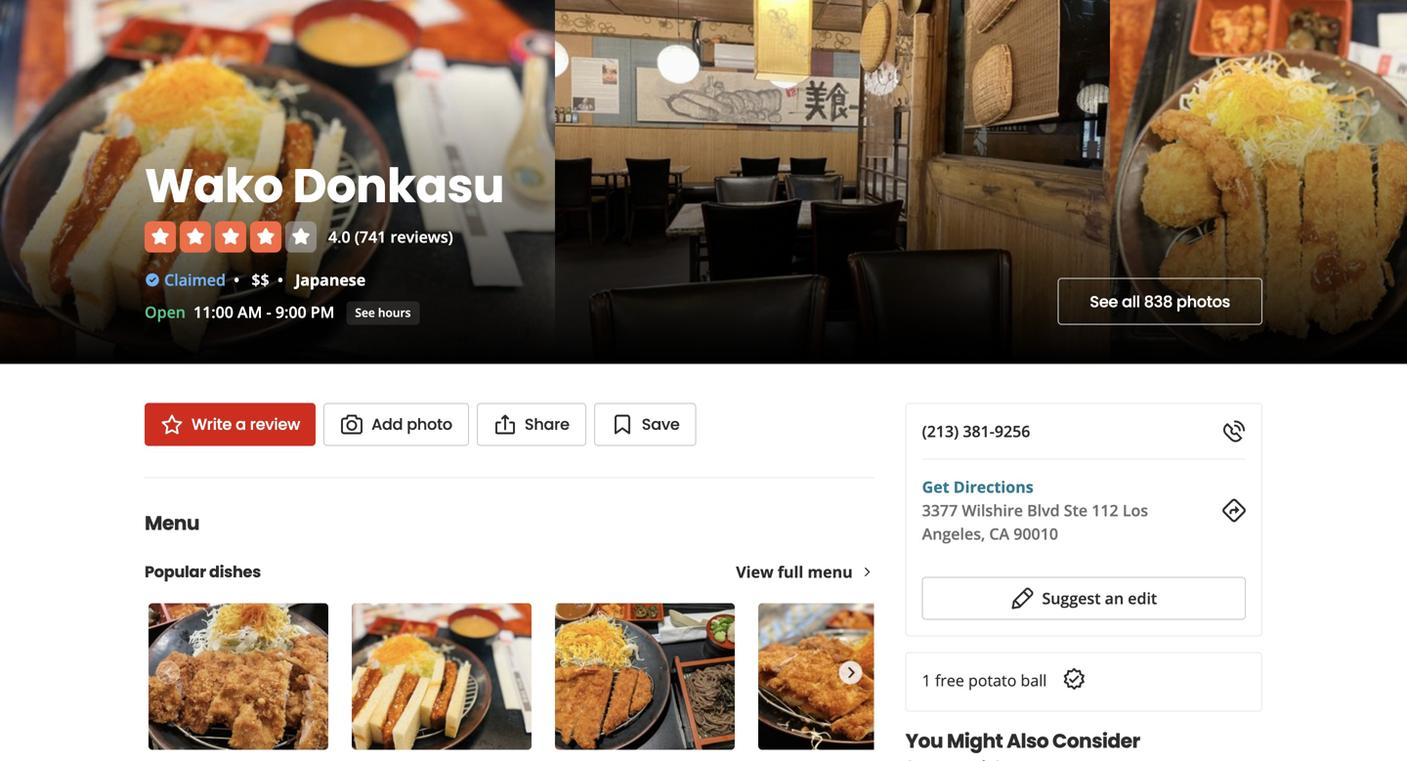 Task type: vqa. For each thing, say whether or not it's contained in the screenshot.
AMERICAN (TRADITIONAL) link
no



Task type: locate. For each thing, give the bounding box(es) containing it.
open
[[145, 301, 186, 322]]

24 directions v2 image
[[1223, 499, 1246, 522]]

view full menu
[[736, 561, 853, 582]]

reviews)
[[390, 226, 453, 247]]

see for see hours
[[355, 304, 375, 321]]

add photo link
[[324, 403, 469, 446]]

consider
[[1053, 728, 1140, 755]]

see for see all 838 photos
[[1090, 291, 1118, 313]]

1 horizontal spatial see
[[1090, 291, 1118, 313]]

write
[[192, 413, 232, 435]]

hours
[[378, 304, 411, 321]]

full
[[778, 561, 804, 582]]

381-
[[963, 421, 995, 442]]

dishes
[[209, 561, 261, 583]]

claimed
[[164, 269, 226, 290]]

(213)
[[922, 421, 959, 442]]

photo of wako donkasu - los angeles, ca, us. pork cutlet sandwich image
[[0, 0, 555, 364]]

potato
[[969, 670, 1017, 691]]

wako donkasu
[[145, 153, 504, 219]]

share button
[[477, 403, 586, 446]]

0 horizontal spatial see
[[355, 304, 375, 321]]

4 star rating image
[[145, 221, 317, 253]]

see left all
[[1090, 291, 1118, 313]]

share
[[525, 413, 570, 435]]

directions
[[954, 476, 1034, 497]]

see left 'hours'
[[355, 304, 375, 321]]

chicken katsu image
[[149, 603, 328, 750]]

menu
[[145, 510, 199, 537]]

edit
[[1128, 588, 1157, 609]]

menu element
[[113, 477, 942, 761]]

112
[[1092, 500, 1119, 521]]

see all 838 photos
[[1090, 291, 1230, 313]]

24 save outline v2 image
[[611, 413, 634, 436]]

(741 reviews) link
[[355, 226, 453, 247]]

1
[[922, 670, 931, 691]]

add photo
[[371, 413, 452, 435]]

blvd
[[1027, 500, 1060, 521]]

see hours
[[355, 304, 411, 321]]

you might also consider
[[906, 728, 1140, 755]]

popular dishes
[[145, 561, 261, 583]]

save button
[[594, 403, 696, 446]]

popular
[[145, 561, 206, 583]]

see
[[1090, 291, 1118, 313], [355, 304, 375, 321]]

free
[[935, 670, 964, 691]]

might
[[947, 728, 1003, 755]]

suggest an edit button
[[922, 577, 1246, 620]]

ste
[[1064, 500, 1088, 521]]

pm
[[311, 301, 335, 322]]

wako
[[145, 153, 283, 219]]

japanese link
[[295, 269, 366, 290]]

suggest an edit
[[1042, 588, 1157, 609]]

see hours link
[[346, 301, 420, 325]]

am
[[237, 301, 262, 322]]

get directions 3377 wilshire blvd ste 112 los angeles, ca 90010
[[922, 476, 1148, 544]]

previous image
[[157, 661, 178, 685]]

pork katsu image
[[555, 603, 735, 750]]

chicken cutlet image
[[758, 603, 938, 750]]

view
[[736, 561, 774, 582]]

write a review link
[[145, 403, 316, 446]]

see inside "link"
[[355, 304, 375, 321]]

angeles,
[[922, 523, 985, 544]]

menu
[[808, 561, 853, 582]]

a
[[236, 413, 246, 435]]

24 phone v2 image
[[1223, 420, 1246, 443]]



Task type: describe. For each thing, give the bounding box(es) containing it.
24 star v2 image
[[160, 413, 184, 436]]

view full menu link
[[736, 561, 874, 582]]

donkasu
[[293, 153, 504, 219]]

$$
[[251, 269, 269, 290]]

get directions link
[[922, 476, 1034, 497]]

11:00
[[193, 301, 233, 322]]

all
[[1122, 291, 1140, 313]]

open 11:00 am - 9:00 pm
[[145, 301, 335, 322]]

japanese
[[295, 269, 366, 290]]

24 share v2 image
[[493, 413, 517, 436]]

photo
[[407, 413, 452, 435]]

90010
[[1014, 523, 1058, 544]]

1 free potato ball
[[922, 670, 1047, 691]]

-
[[266, 301, 271, 322]]

save
[[642, 413, 680, 435]]

photo of wako donkasu - los angeles, ca, us. pork cutlet combo with udon image
[[1110, 0, 1407, 364]]

see all 838 photos link
[[1058, 278, 1263, 325]]

suggest
[[1042, 588, 1101, 609]]

review
[[250, 413, 300, 435]]

9256
[[995, 421, 1030, 442]]

9:00
[[275, 301, 306, 322]]

838
[[1144, 291, 1173, 313]]

4.0 (741 reviews)
[[328, 226, 453, 247]]

you
[[906, 728, 943, 755]]

16 claim filled v2 image
[[145, 272, 160, 288]]

los
[[1123, 500, 1148, 521]]

4.0
[[328, 226, 351, 247]]

(741
[[355, 226, 386, 247]]

also
[[1007, 728, 1049, 755]]

write a review
[[192, 413, 300, 435]]

24 check in v2 image
[[1063, 667, 1086, 691]]

add
[[371, 413, 403, 435]]

3377
[[922, 500, 958, 521]]

24 pencil v2 image
[[1011, 587, 1034, 610]]

photo of wako donkasu - los angeles, ca, us. image
[[555, 0, 1110, 364]]

photos
[[1177, 291, 1230, 313]]

an
[[1105, 588, 1124, 609]]

next image
[[840, 661, 862, 685]]

ball
[[1021, 670, 1047, 691]]

pork cutlet image
[[352, 603, 532, 750]]

(213) 381-9256
[[922, 421, 1030, 442]]

wilshire
[[962, 500, 1023, 521]]

get
[[922, 476, 950, 497]]

24 camera v2 image
[[340, 413, 364, 436]]

14 chevron right outline image
[[861, 565, 874, 579]]

ca
[[989, 523, 1010, 544]]



